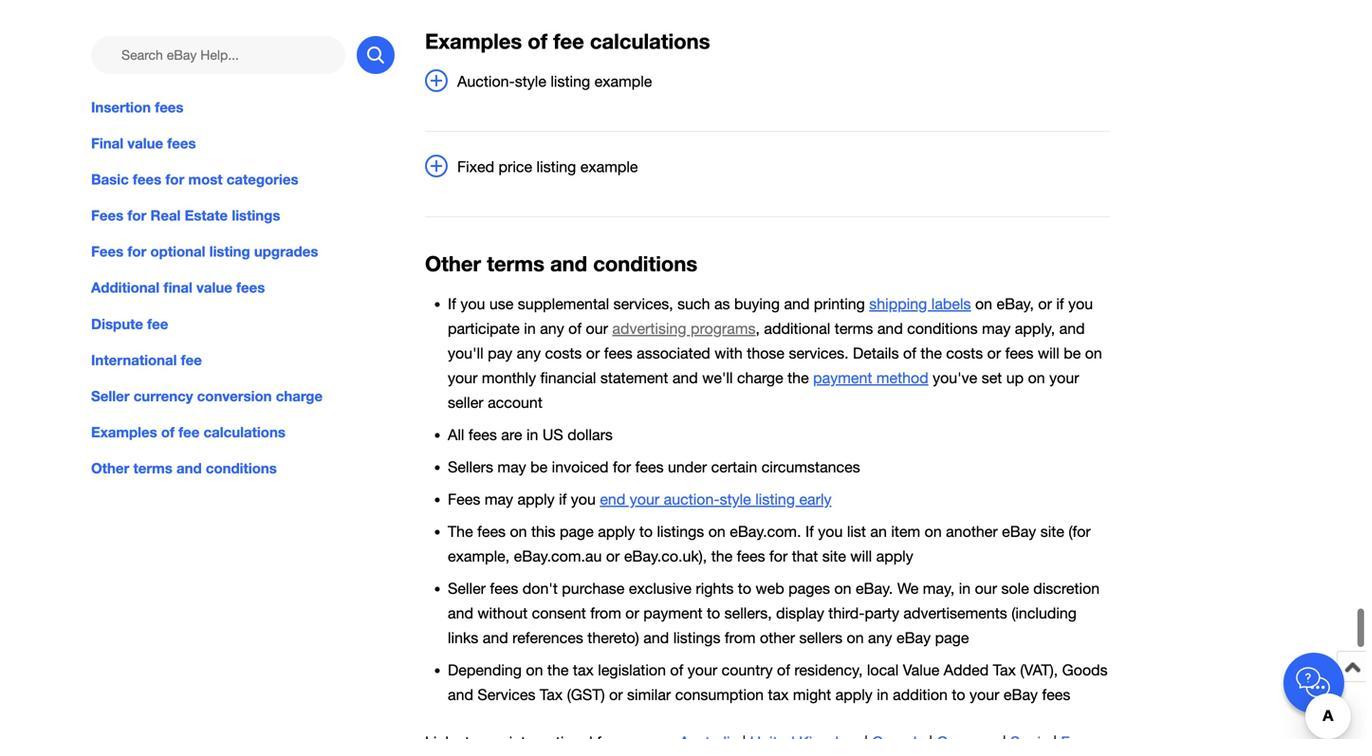 Task type: vqa. For each thing, say whether or not it's contained in the screenshot.
| within the $69.99 $249.99 | 72% off Free shipping
no



Task type: describe. For each thing, give the bounding box(es) containing it.
final
[[91, 135, 124, 152]]

country
[[722, 661, 773, 679]]

shipping
[[870, 295, 928, 313]]

those
[[747, 344, 785, 362]]

method
[[877, 369, 929, 387]]

insertion fees
[[91, 99, 184, 116]]

value
[[903, 661, 940, 679]]

services,
[[614, 295, 674, 313]]

any inside seller fees don't purchase exclusive rights to web pages on ebay. we may, in our sole discretion and without consent from or payment to sellers, display third-party advertisements (including links and references thereto) and listings from other sellers on any ebay page
[[868, 629, 893, 647]]

fee up international fee
[[147, 315, 168, 332]]

dispute
[[91, 315, 143, 332]]

1 horizontal spatial value
[[196, 279, 232, 296]]

third-
[[829, 604, 865, 622]]

ebay.com.
[[730, 523, 802, 540]]

fees for fees for real estate listings
[[91, 207, 124, 224]]

of down currency
[[161, 424, 175, 441]]

any inside on ebay, or if you participate in any of our
[[540, 320, 564, 337]]

residency,
[[795, 661, 863, 679]]

end your auction-style listing early link
[[600, 490, 832, 508]]

listing down fees for real estate listings link
[[209, 243, 250, 260]]

(for
[[1069, 523, 1091, 540]]

fees for real estate listings link
[[91, 205, 395, 226]]

and inside 'link'
[[177, 460, 202, 477]]

ebay inside the "the fees on this page apply to listings on ebay.com. if you list an item on another ebay site (for example, ebay.com.au or ebay.co.uk), the fees for that site will apply"
[[1002, 523, 1037, 540]]

fees for fees may apply if you end your auction-style listing early
[[448, 490, 481, 508]]

you left end
[[571, 490, 596, 508]]

payment method
[[813, 369, 929, 387]]

dispute fee link
[[91, 313, 395, 334]]

account
[[488, 394, 543, 411]]

upgrades
[[254, 243, 318, 260]]

apply down end
[[598, 523, 635, 540]]

fixed price listing example button
[[425, 155, 1110, 198]]

fees inside seller fees don't purchase exclusive rights to web pages on ebay. we may, in our sole discretion and without consent from or payment to sellers, display third-party advertisements (including links and references thereto) and listings from other sellers on any ebay page
[[490, 580, 519, 597]]

consumption
[[675, 686, 764, 704]]

page inside seller fees don't purchase exclusive rights to web pages on ebay. we may, in our sole discretion and without consent from or payment to sellers, display third-party advertisements (including links and references thereto) and listings from other sellers on any ebay page
[[935, 629, 969, 647]]

conversion
[[197, 388, 272, 405]]

exclusive
[[629, 580, 692, 597]]

or up financial
[[586, 344, 600, 362]]

any inside the , additional terms and conditions may apply, and you'll pay any costs or fees associated with those services. details of the costs or fees will be on your monthly financial statement and we'll charge the
[[517, 344, 541, 362]]

to down "rights"
[[707, 604, 721, 622]]

dispute fee
[[91, 315, 168, 332]]

added
[[944, 661, 989, 679]]

payment method link
[[813, 369, 929, 387]]

sellers
[[448, 458, 494, 476]]

1 horizontal spatial payment
[[813, 369, 873, 387]]

the down services.
[[788, 369, 809, 387]]

1 horizontal spatial calculations
[[590, 28, 710, 54]]

for up additional
[[127, 243, 146, 260]]

of up auction-style listing example
[[528, 28, 548, 54]]

in left us
[[527, 426, 539, 443]]

on inside on ebay, or if you participate in any of our
[[976, 295, 993, 313]]

(vat),
[[1021, 661, 1058, 679]]

other terms and conditions inside 'link'
[[91, 460, 277, 477]]

and down shipping
[[878, 320, 903, 337]]

your inside the , additional terms and conditions may apply, and you'll pay any costs or fees associated with those services. details of the costs or fees will be on your monthly financial statement and we'll charge the
[[448, 369, 478, 387]]

international
[[91, 351, 177, 369]]

seller
[[448, 394, 484, 411]]

fees right all
[[469, 426, 497, 443]]

on inside 'depending on the tax legislation of your country of residency, local value added tax (vat), goods and services tax (gst) or similar consumption tax might apply in addition to your ebay fees'
[[526, 661, 543, 679]]

0 vertical spatial from
[[591, 604, 622, 622]]

apply,
[[1015, 320, 1056, 337]]

references
[[513, 629, 584, 647]]

you'll
[[448, 344, 484, 362]]

1 vertical spatial examples
[[91, 424, 157, 441]]

your up consumption
[[688, 661, 718, 679]]

and up the links
[[448, 604, 474, 622]]

additional final value fees
[[91, 279, 265, 296]]

another
[[946, 523, 998, 540]]

you've
[[933, 369, 978, 387]]

an
[[871, 523, 887, 540]]

0 vertical spatial terms
[[487, 251, 545, 276]]

1 horizontal spatial examples
[[425, 28, 522, 54]]

other inside 'link'
[[91, 460, 129, 477]]

listing up ebay.com.
[[756, 490, 795, 508]]

auction-style listing example
[[457, 72, 652, 90]]

on inside you've set up on your seller account
[[1028, 369, 1046, 387]]

item
[[892, 523, 921, 540]]

buying
[[735, 295, 780, 313]]

will inside the , additional terms and conditions may apply, and you'll pay any costs or fees associated with those services. details of the costs or fees will be on your monthly financial statement and we'll charge the
[[1038, 344, 1060, 362]]

apply up this
[[518, 490, 555, 508]]

the inside the "the fees on this page apply to listings on ebay.com. if you list an item on another ebay site (for example, ebay.com.au or ebay.co.uk), the fees for that site will apply"
[[712, 547, 733, 565]]

the fees on this page apply to listings on ebay.com. if you list an item on another ebay site (for example, ebay.com.au or ebay.co.uk), the fees for that site will apply
[[448, 523, 1091, 565]]

0 vertical spatial other
[[425, 251, 481, 276]]

in inside on ebay, or if you participate in any of our
[[524, 320, 536, 337]]

listings inside seller fees don't purchase exclusive rights to web pages on ebay. we may, in our sole discretion and without consent from or payment to sellers, display third-party advertisements (including links and references thereto) and listings from other sellers on any ebay page
[[674, 629, 721, 647]]

your down added
[[970, 686, 1000, 704]]

fees up "up"
[[1006, 344, 1034, 362]]

you inside on ebay, or if you participate in any of our
[[1069, 295, 1093, 313]]

style inside dropdown button
[[515, 72, 547, 90]]

basic fees for most categories link
[[91, 169, 395, 190]]

your right end
[[630, 490, 660, 508]]

Search eBay Help... text field
[[91, 36, 345, 74]]

to inside 'depending on the tax legislation of your country of residency, local value added tax (vat), goods and services tax (gst) or similar consumption tax might apply in addition to your ebay fees'
[[952, 686, 966, 704]]

on inside the , additional terms and conditions may apply, and you'll pay any costs or fees associated with those services. details of the costs or fees will be on your monthly financial statement and we'll charge the
[[1085, 344, 1103, 362]]

local
[[867, 661, 899, 679]]

may for fees may apply if you end your auction-style listing early
[[485, 490, 514, 508]]

to up sellers,
[[738, 580, 752, 597]]

our inside seller fees don't purchase exclusive rights to web pages on ebay. we may, in our sole discretion and without consent from or payment to sellers, display third-party advertisements (including links and references thereto) and listings from other sellers on any ebay page
[[975, 580, 998, 597]]

of down other at the right
[[777, 661, 791, 679]]

international fee link
[[91, 350, 395, 370]]

for left real
[[127, 207, 146, 224]]

dollars
[[568, 426, 613, 443]]

0 vertical spatial site
[[1041, 523, 1065, 540]]

ebay.
[[856, 580, 893, 597]]

web
[[756, 580, 785, 597]]

consent
[[532, 604, 586, 622]]

ebay inside seller fees don't purchase exclusive rights to web pages on ebay. we may, in our sole discretion and without consent from or payment to sellers, display third-party advertisements (including links and references thereto) and listings from other sellers on any ebay page
[[897, 629, 931, 647]]

example for fixed price listing example
[[581, 158, 638, 175]]

page inside the "the fees on this page apply to listings on ebay.com. if you list an item on another ebay site (for example, ebay.com.au or ebay.co.uk), the fees for that site will apply"
[[560, 523, 594, 540]]

this
[[531, 523, 556, 540]]

depending on the tax legislation of your country of residency, local value added tax (vat), goods and services tax (gst) or similar consumption tax might apply in addition to your ebay fees
[[448, 661, 1108, 704]]

estate
[[185, 207, 228, 224]]

fees for optional listing upgrades
[[91, 243, 318, 260]]

0 vertical spatial conditions
[[593, 251, 698, 276]]

invoiced
[[552, 458, 609, 476]]

for up end
[[613, 458, 631, 476]]

conditions inside the , additional terms and conditions may apply, and you'll pay any costs or fees associated with those services. details of the costs or fees will be on your monthly financial statement and we'll charge the
[[908, 320, 978, 337]]

seller currency conversion charge
[[91, 388, 323, 405]]

don't
[[523, 580, 558, 597]]

insertion
[[91, 99, 151, 116]]

fees down fees for optional listing upgrades link
[[236, 279, 265, 296]]

example for auction-style listing example
[[595, 72, 652, 90]]

basic
[[91, 171, 129, 188]]

international fee
[[91, 351, 202, 369]]

real
[[150, 207, 181, 224]]

0 horizontal spatial charge
[[276, 388, 323, 405]]

advertising
[[613, 320, 687, 337]]

the up you've
[[921, 344, 942, 362]]

listings inside the "the fees on this page apply to listings on ebay.com. if you list an item on another ebay site (for example, ebay.com.au or ebay.co.uk), the fees for that site will apply"
[[657, 523, 704, 540]]

addition
[[893, 686, 948, 704]]

(gst)
[[567, 686, 605, 704]]

0 vertical spatial if
[[448, 295, 456, 313]]

fee down 'seller currency conversion charge'
[[179, 424, 200, 441]]

final value fees link
[[91, 133, 395, 154]]

and up the legislation at the bottom
[[644, 629, 669, 647]]

in inside seller fees don't purchase exclusive rights to web pages on ebay. we may, in our sole discretion and without consent from or payment to sellers, display third-party advertisements (including links and references thereto) and listings from other sellers on any ebay page
[[959, 580, 971, 597]]

party
[[865, 604, 900, 622]]

you up participate at the left of page
[[461, 295, 485, 313]]

the
[[448, 523, 473, 540]]

insertion fees link
[[91, 97, 395, 118]]

seller for seller currency conversion charge
[[91, 388, 130, 405]]

early
[[800, 490, 832, 508]]

or inside seller fees don't purchase exclusive rights to web pages on ebay. we may, in our sole discretion and without consent from or payment to sellers, display third-party advertisements (including links and references thereto) and listings from other sellers on any ebay page
[[626, 604, 640, 622]]

(including
[[1012, 604, 1077, 622]]

example,
[[448, 547, 510, 565]]

all fees are in us dollars
[[448, 426, 613, 443]]

services
[[478, 686, 536, 704]]

if you use supplemental services, such as buying and printing shipping labels
[[448, 295, 971, 313]]

your inside you've set up on your seller account
[[1050, 369, 1080, 387]]



Task type: locate. For each thing, give the bounding box(es) containing it.
purchase
[[562, 580, 625, 597]]

terms inside the , additional terms and conditions may apply, and you'll pay any costs or fees associated with those services. details of the costs or fees will be on your monthly financial statement and we'll charge the
[[835, 320, 874, 337]]

2 vertical spatial ebay
[[1004, 686, 1038, 704]]

1 vertical spatial style
[[720, 490, 751, 508]]

fees up the example,
[[477, 523, 506, 540]]

0 horizontal spatial costs
[[545, 344, 582, 362]]

0 vertical spatial tax
[[573, 661, 594, 679]]

seller for seller fees don't purchase exclusive rights to web pages on ebay. we may, in our sole discretion and without consent from or payment to sellers, display third-party advertisements (including links and references thereto) and listings from other sellers on any ebay page
[[448, 580, 486, 597]]

fees up statement and
[[604, 344, 633, 362]]

2 costs from the left
[[947, 344, 983, 362]]

may
[[982, 320, 1011, 337], [498, 458, 526, 476], [485, 490, 514, 508]]

1 vertical spatial if
[[559, 490, 567, 508]]

calculations
[[590, 28, 710, 54], [204, 424, 286, 441]]

1 vertical spatial page
[[935, 629, 969, 647]]

you've set up on your seller account
[[448, 369, 1080, 411]]

fees for real estate listings
[[91, 207, 280, 224]]

on ebay, or if you participate in any of our
[[448, 295, 1093, 337]]

examples of fee calculations link
[[91, 422, 395, 443]]

if down "invoiced"
[[559, 490, 567, 508]]

1 vertical spatial any
[[517, 344, 541, 362]]

listings down categories
[[232, 207, 280, 224]]

listing right auction- at the left top
[[551, 72, 590, 90]]

1 vertical spatial our
[[975, 580, 998, 597]]

labels
[[932, 295, 971, 313]]

tax left (gst)
[[540, 686, 563, 704]]

0 horizontal spatial will
[[851, 547, 872, 565]]

example inside dropdown button
[[595, 72, 652, 90]]

0 vertical spatial listings
[[232, 207, 280, 224]]

style down certain
[[720, 490, 751, 508]]

ebay.co.uk),
[[624, 547, 707, 565]]

0 vertical spatial our
[[586, 320, 608, 337]]

such
[[678, 295, 710, 313]]

fees inside 'depending on the tax legislation of your country of residency, local value added tax (vat), goods and services tax (gst) or similar consumption tax might apply in addition to your ebay fees'
[[1043, 686, 1071, 704]]

ebay,
[[997, 295, 1034, 313]]

2 horizontal spatial conditions
[[908, 320, 978, 337]]

may down ebay,
[[982, 320, 1011, 337]]

0 horizontal spatial tax
[[573, 661, 594, 679]]

fixed price listing example
[[457, 158, 638, 175]]

fees up basic fees for most categories
[[167, 135, 196, 152]]

1 vertical spatial conditions
[[908, 320, 978, 337]]

0 horizontal spatial be
[[531, 458, 548, 476]]

0 vertical spatial ebay
[[1002, 523, 1037, 540]]

participate
[[448, 320, 520, 337]]

1 vertical spatial terms
[[835, 320, 874, 337]]

up
[[1007, 369, 1024, 387]]

1 vertical spatial tax
[[768, 686, 789, 704]]

without
[[478, 604, 528, 622]]

0 horizontal spatial terms
[[133, 460, 173, 477]]

fees up fees may apply if you end your auction-style listing early
[[636, 458, 664, 476]]

are
[[501, 426, 522, 443]]

of up similar
[[670, 661, 684, 679]]

additional
[[764, 320, 831, 337]]

page down advertisements
[[935, 629, 969, 647]]

under
[[668, 458, 707, 476]]

the up "rights"
[[712, 547, 733, 565]]

pages
[[789, 580, 830, 597]]

from up thereto)
[[591, 604, 622, 622]]

1 vertical spatial other
[[91, 460, 129, 477]]

examples down currency
[[91, 424, 157, 441]]

might
[[793, 686, 832, 704]]

0 vertical spatial other terms and conditions
[[425, 251, 698, 276]]

in down local
[[877, 686, 889, 704]]

for left most
[[165, 171, 184, 188]]

1 horizontal spatial seller
[[448, 580, 486, 597]]

1 horizontal spatial will
[[1038, 344, 1060, 362]]

advertising programs link
[[613, 320, 756, 337]]

2 vertical spatial terms
[[133, 460, 173, 477]]

ebay down (vat),
[[1004, 686, 1038, 704]]

sellers may be invoiced for fees under certain circumstances
[[448, 458, 861, 476]]

calculations inside examples of fee calculations link
[[204, 424, 286, 441]]

1 vertical spatial site
[[823, 547, 847, 565]]

2 vertical spatial may
[[485, 490, 514, 508]]

1 vertical spatial calculations
[[204, 424, 286, 441]]

circumstances
[[762, 458, 861, 476]]

and down without
[[483, 629, 508, 647]]

any
[[540, 320, 564, 337], [517, 344, 541, 362], [868, 629, 893, 647]]

1 horizontal spatial our
[[975, 580, 998, 597]]

our down the supplemental
[[586, 320, 608, 337]]

seller fees don't purchase exclusive rights to web pages on ebay. we may, in our sole discretion and without consent from or payment to sellers, display third-party advertisements (including links and references thereto) and listings from other sellers on any ebay page
[[448, 580, 1100, 647]]

sole
[[1002, 580, 1030, 597]]

categories
[[227, 171, 299, 188]]

conditions down examples of fee calculations link
[[206, 460, 277, 477]]

of inside the , additional terms and conditions may apply, and you'll pay any costs or fees associated with those services. details of the costs or fees will be on your monthly financial statement and we'll charge the
[[904, 344, 917, 362]]

of down the supplemental
[[569, 320, 582, 337]]

and down examples of fee calculations link
[[177, 460, 202, 477]]

0 vertical spatial if
[[1057, 295, 1065, 313]]

and up the supplemental
[[550, 251, 588, 276]]

2 horizontal spatial terms
[[835, 320, 874, 337]]

your up the seller
[[448, 369, 478, 387]]

example inside 'dropdown button'
[[581, 158, 638, 175]]

auction-
[[664, 490, 720, 508]]

seller down the example,
[[448, 580, 486, 597]]

0 vertical spatial any
[[540, 320, 564, 337]]

or up set
[[988, 344, 1001, 362]]

the inside 'depending on the tax legislation of your country of residency, local value added tax (vat), goods and services tax (gst) or similar consumption tax might apply in addition to your ebay fees'
[[548, 661, 569, 679]]

1 horizontal spatial tax
[[993, 661, 1016, 679]]

0 horizontal spatial site
[[823, 547, 847, 565]]

fees down ebay.com.
[[737, 547, 766, 565]]

or inside 'depending on the tax legislation of your country of residency, local value added tax (vat), goods and services tax (gst) or similar consumption tax might apply in addition to your ebay fees'
[[609, 686, 623, 704]]

, additional terms and conditions may apply, and you'll pay any costs or fees associated with those services. details of the costs or fees will be on your monthly financial statement and we'll charge the
[[448, 320, 1103, 387]]

site left (for
[[1041, 523, 1065, 540]]

your right "up"
[[1050, 369, 1080, 387]]

fee up auction-style listing example
[[553, 28, 584, 54]]

legislation
[[598, 661, 666, 679]]

payment down services.
[[813, 369, 873, 387]]

value right final
[[196, 279, 232, 296]]

you right ebay,
[[1069, 295, 1093, 313]]

tax
[[573, 661, 594, 679], [768, 686, 789, 704]]

the down references
[[548, 661, 569, 679]]

or
[[1039, 295, 1052, 313], [586, 344, 600, 362], [988, 344, 1001, 362], [606, 547, 620, 565], [626, 604, 640, 622], [609, 686, 623, 704]]

1 horizontal spatial from
[[725, 629, 756, 647]]

terms inside 'link'
[[133, 460, 173, 477]]

you left list at the right bottom of page
[[818, 523, 843, 540]]

0 horizontal spatial examples of fee calculations
[[91, 424, 286, 441]]

goods
[[1063, 661, 1108, 679]]

for inside the "the fees on this page apply to listings on ebay.com. if you list an item on another ebay site (for example, ebay.com.au or ebay.co.uk), the fees for that site will apply"
[[770, 547, 788, 565]]

may for sellers may be invoiced for fees under certain circumstances
[[498, 458, 526, 476]]

or up thereto)
[[626, 604, 640, 622]]

any right the pay
[[517, 344, 541, 362]]

set
[[982, 369, 1003, 387]]

tax left (vat),
[[993, 661, 1016, 679]]

0 vertical spatial will
[[1038, 344, 1060, 362]]

will
[[1038, 344, 1060, 362], [851, 547, 872, 565]]

you inside the "the fees on this page apply to listings on ebay.com. if you list an item on another ebay site (for example, ebay.com.au or ebay.co.uk), the fees for that site will apply"
[[818, 523, 843, 540]]

charge inside the , additional terms and conditions may apply, and you'll pay any costs or fees associated with those services. details of the costs or fees will be on your monthly financial statement and we'll charge the
[[737, 369, 784, 387]]

0 horizontal spatial calculations
[[204, 424, 286, 441]]

fees up final value fees
[[155, 99, 184, 116]]

most
[[188, 171, 223, 188]]

be inside the , additional terms and conditions may apply, and you'll pay any costs or fees associated with those services. details of the costs or fees will be on your monthly financial statement and we'll charge the
[[1064, 344, 1081, 362]]

from down sellers,
[[725, 629, 756, 647]]

may inside the , additional terms and conditions may apply, and you'll pay any costs or fees associated with those services. details of the costs or fees will be on your monthly financial statement and we'll charge the
[[982, 320, 1011, 337]]

and right apply,
[[1060, 320, 1085, 337]]

0 vertical spatial page
[[560, 523, 594, 540]]

0 vertical spatial be
[[1064, 344, 1081, 362]]

monthly
[[482, 369, 536, 387]]

0 vertical spatial payment
[[813, 369, 873, 387]]

charge right conversion
[[276, 388, 323, 405]]

optional
[[150, 243, 206, 260]]

fees up without
[[490, 580, 519, 597]]

programs
[[691, 320, 756, 337]]

fee up 'seller currency conversion charge'
[[181, 351, 202, 369]]

fees may apply if you end your auction-style listing early
[[448, 490, 832, 508]]

1 vertical spatial seller
[[448, 580, 486, 597]]

0 horizontal spatial value
[[127, 135, 163, 152]]

will inside the "the fees on this page apply to listings on ebay.com. if you list an item on another ebay site (for example, ebay.com.au or ebay.co.uk), the fees for that site will apply"
[[851, 547, 872, 565]]

0 vertical spatial examples
[[425, 28, 522, 54]]

or inside on ebay, or if you participate in any of our
[[1039, 295, 1052, 313]]

or down the legislation at the bottom
[[609, 686, 623, 704]]

1 vertical spatial may
[[498, 458, 526, 476]]

of inside on ebay, or if you participate in any of our
[[569, 320, 582, 337]]

,
[[756, 320, 760, 337]]

site right that
[[823, 547, 847, 565]]

or inside the "the fees on this page apply to listings on ebay.com. if you list an item on another ebay site (for example, ebay.com.au or ebay.co.uk), the fees for that site will apply"
[[606, 547, 620, 565]]

advertisements
[[904, 604, 1008, 622]]

our inside on ebay, or if you participate in any of our
[[586, 320, 608, 337]]

0 horizontal spatial style
[[515, 72, 547, 90]]

if up that
[[806, 523, 814, 540]]

fees for fees for optional listing upgrades
[[91, 243, 124, 260]]

0 horizontal spatial other terms and conditions
[[91, 460, 277, 477]]

basic fees for most categories
[[91, 171, 299, 188]]

sellers
[[800, 629, 843, 647]]

1 horizontal spatial charge
[[737, 369, 784, 387]]

2 vertical spatial fees
[[448, 490, 481, 508]]

may down sellers
[[485, 490, 514, 508]]

to inside the "the fees on this page apply to listings on ebay.com. if you list an item on another ebay site (for example, ebay.com.au or ebay.co.uk), the fees for that site will apply"
[[640, 523, 653, 540]]

style
[[515, 72, 547, 90], [720, 490, 751, 508]]

0 vertical spatial style
[[515, 72, 547, 90]]

other
[[760, 629, 795, 647]]

charge down those
[[737, 369, 784, 387]]

0 vertical spatial seller
[[91, 388, 130, 405]]

0 horizontal spatial from
[[591, 604, 622, 622]]

we
[[898, 580, 919, 597]]

to down added
[[952, 686, 966, 704]]

costs
[[545, 344, 582, 362], [947, 344, 983, 362]]

fees up additional
[[91, 243, 124, 260]]

ebay up value
[[897, 629, 931, 647]]

1 vertical spatial if
[[806, 523, 814, 540]]

may,
[[923, 580, 955, 597]]

links
[[448, 629, 479, 647]]

1 vertical spatial listings
[[657, 523, 704, 540]]

auction-
[[457, 72, 515, 90]]

apply down item
[[877, 547, 914, 565]]

0 vertical spatial example
[[595, 72, 652, 90]]

listing inside dropdown button
[[551, 72, 590, 90]]

costs up financial
[[545, 344, 582, 362]]

payment inside seller fees don't purchase exclusive rights to web pages on ebay. we may, in our sole discretion and without consent from or payment to sellers, display third-party advertisements (including links and references thereto) and listings from other sellers on any ebay page
[[644, 604, 703, 622]]

ebay right the another
[[1002, 523, 1037, 540]]

1 vertical spatial will
[[851, 547, 872, 565]]

tax up (gst)
[[573, 661, 594, 679]]

1 horizontal spatial site
[[1041, 523, 1065, 540]]

will down list at the right bottom of page
[[851, 547, 872, 565]]

all
[[448, 426, 465, 443]]

other terms and conditions down examples of fee calculations link
[[91, 460, 277, 477]]

charge
[[737, 369, 784, 387], [276, 388, 323, 405]]

page up ebay.com.au
[[560, 523, 594, 540]]

we'll
[[703, 369, 733, 387]]

0 vertical spatial value
[[127, 135, 163, 152]]

tax
[[993, 661, 1016, 679], [540, 686, 563, 704]]

2 vertical spatial listings
[[674, 629, 721, 647]]

if for or
[[1057, 295, 1065, 313]]

if for apply
[[559, 490, 567, 508]]

financial
[[541, 369, 596, 387]]

in down the supplemental
[[524, 320, 536, 337]]

or up apply,
[[1039, 295, 1052, 313]]

1 vertical spatial ebay
[[897, 629, 931, 647]]

price
[[499, 158, 533, 175]]

listing inside 'dropdown button'
[[537, 158, 576, 175]]

seller inside seller fees don't purchase exclusive rights to web pages on ebay. we may, in our sole discretion and without consent from or payment to sellers, display third-party advertisements (including links and references thereto) and listings from other sellers on any ebay page
[[448, 580, 486, 597]]

1 vertical spatial example
[[581, 158, 638, 175]]

value down insertion fees
[[127, 135, 163, 152]]

0 horizontal spatial if
[[559, 490, 567, 508]]

0 horizontal spatial our
[[586, 320, 608, 337]]

0 horizontal spatial seller
[[91, 388, 130, 405]]

in inside 'depending on the tax legislation of your country of residency, local value added tax (vat), goods and services tax (gst) or similar consumption tax might apply in addition to your ebay fees'
[[877, 686, 889, 704]]

list
[[847, 523, 866, 540]]

0 vertical spatial fees
[[91, 207, 124, 224]]

fees up 'the'
[[448, 490, 481, 508]]

1 vertical spatial tax
[[540, 686, 563, 704]]

0 horizontal spatial payment
[[644, 604, 703, 622]]

0 horizontal spatial tax
[[540, 686, 563, 704]]

of
[[528, 28, 548, 54], [569, 320, 582, 337], [904, 344, 917, 362], [161, 424, 175, 441], [670, 661, 684, 679], [777, 661, 791, 679]]

on
[[976, 295, 993, 313], [1085, 344, 1103, 362], [1028, 369, 1046, 387], [510, 523, 527, 540], [709, 523, 726, 540], [925, 523, 942, 540], [835, 580, 852, 597], [847, 629, 864, 647], [526, 661, 543, 679]]

if right ebay,
[[1057, 295, 1065, 313]]

if up participate at the left of page
[[448, 295, 456, 313]]

fees down final value fees
[[133, 171, 161, 188]]

terms down currency
[[133, 460, 173, 477]]

seller down international
[[91, 388, 130, 405]]

advertising programs
[[613, 320, 756, 337]]

1 horizontal spatial other terms and conditions
[[425, 251, 698, 276]]

and up 'additional'
[[784, 295, 810, 313]]

terms
[[487, 251, 545, 276], [835, 320, 874, 337], [133, 460, 173, 477]]

1 vertical spatial be
[[531, 458, 548, 476]]

fees
[[91, 207, 124, 224], [91, 243, 124, 260], [448, 490, 481, 508]]

1 vertical spatial other terms and conditions
[[91, 460, 277, 477]]

ebay inside 'depending on the tax legislation of your country of residency, local value added tax (vat), goods and services tax (gst) or similar consumption tax might apply in addition to your ebay fees'
[[1004, 686, 1038, 704]]

0 vertical spatial calculations
[[590, 28, 710, 54]]

1 horizontal spatial page
[[935, 629, 969, 647]]

1 horizontal spatial tax
[[768, 686, 789, 704]]

and inside 'depending on the tax legislation of your country of residency, local value added tax (vat), goods and services tax (gst) or similar consumption tax might apply in addition to your ebay fees'
[[448, 686, 474, 704]]

fees down (vat),
[[1043, 686, 1071, 704]]

fees
[[155, 99, 184, 116], [167, 135, 196, 152], [133, 171, 161, 188], [236, 279, 265, 296], [604, 344, 633, 362], [1006, 344, 1034, 362], [469, 426, 497, 443], [636, 458, 664, 476], [477, 523, 506, 540], [737, 547, 766, 565], [490, 580, 519, 597], [1043, 686, 1071, 704]]

1 vertical spatial examples of fee calculations
[[91, 424, 286, 441]]

1 costs from the left
[[545, 344, 582, 362]]

examples of fee calculations down 'seller currency conversion charge'
[[91, 424, 286, 441]]

if
[[1057, 295, 1065, 313], [559, 490, 567, 508]]

supplemental
[[518, 295, 609, 313]]

thereto)
[[588, 629, 640, 647]]

other terms and conditions link
[[91, 458, 395, 479]]

our
[[586, 320, 608, 337], [975, 580, 998, 597]]

1 horizontal spatial style
[[720, 490, 751, 508]]

terms up use
[[487, 251, 545, 276]]

0 horizontal spatial other
[[91, 460, 129, 477]]

if inside the "the fees on this page apply to listings on ebay.com. if you list an item on another ebay site (for example, ebay.com.au or ebay.co.uk), the fees for that site will apply"
[[806, 523, 814, 540]]

1 horizontal spatial other
[[425, 251, 481, 276]]

conditions inside 'link'
[[206, 460, 277, 477]]

the
[[921, 344, 942, 362], [788, 369, 809, 387], [712, 547, 733, 565], [548, 661, 569, 679]]

1 horizontal spatial examples of fee calculations
[[425, 28, 710, 54]]

details
[[853, 344, 899, 362]]

1 vertical spatial payment
[[644, 604, 703, 622]]

tax left might
[[768, 686, 789, 704]]

1 horizontal spatial terms
[[487, 251, 545, 276]]

other terms and conditions up the supplemental
[[425, 251, 698, 276]]

in right may,
[[959, 580, 971, 597]]

1 horizontal spatial if
[[1057, 295, 1065, 313]]

shipping labels link
[[870, 295, 971, 313]]

to up ebay.co.uk),
[[640, 523, 653, 540]]

0 vertical spatial examples of fee calculations
[[425, 28, 710, 54]]

payment down "exclusive" at the bottom of page
[[644, 604, 703, 622]]

0 horizontal spatial if
[[448, 295, 456, 313]]

0 vertical spatial tax
[[993, 661, 1016, 679]]

2 vertical spatial any
[[868, 629, 893, 647]]

display
[[776, 604, 825, 622]]

0 vertical spatial may
[[982, 320, 1011, 337]]

that
[[792, 547, 818, 565]]

associated
[[637, 344, 711, 362]]

1 horizontal spatial conditions
[[593, 251, 698, 276]]

conditions down "labels"
[[908, 320, 978, 337]]

us
[[543, 426, 564, 443]]

if inside on ebay, or if you participate in any of our
[[1057, 295, 1065, 313]]

1 horizontal spatial be
[[1064, 344, 1081, 362]]

apply inside 'depending on the tax legislation of your country of residency, local value added tax (vat), goods and services tax (gst) or similar consumption tax might apply in addition to your ebay fees'
[[836, 686, 873, 704]]

1 vertical spatial value
[[196, 279, 232, 296]]

for left that
[[770, 547, 788, 565]]

0 vertical spatial charge
[[737, 369, 784, 387]]

if
[[448, 295, 456, 313], [806, 523, 814, 540]]

0 horizontal spatial page
[[560, 523, 594, 540]]

fees down basic
[[91, 207, 124, 224]]

examples of fee calculations
[[425, 28, 710, 54], [91, 424, 286, 441]]

listing right the price
[[537, 158, 576, 175]]



